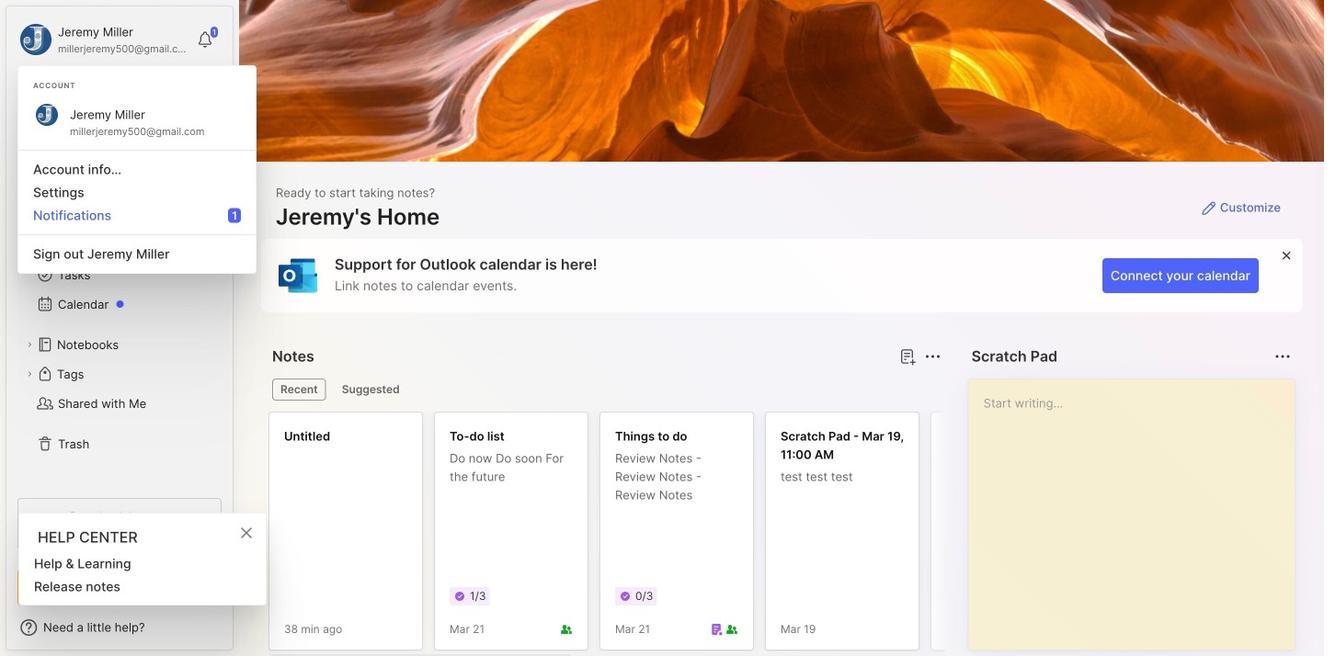 Task type: locate. For each thing, give the bounding box(es) containing it.
0 horizontal spatial tab
[[272, 379, 326, 401]]

tree
[[6, 179, 233, 482]]

2 tab from the left
[[334, 379, 408, 401]]

expand tags image
[[24, 369, 35, 380]]

none search field inside main element
[[51, 91, 197, 113]]

Search text field
[[51, 94, 197, 111]]

main element
[[0, 0, 239, 657]]

None search field
[[51, 91, 197, 113]]

row group
[[269, 412, 1325, 657]]

0 vertical spatial dropdown list menu
[[18, 143, 256, 266]]

tab list
[[272, 379, 939, 401]]

tab
[[272, 379, 326, 401], [334, 379, 408, 401]]

1 horizontal spatial tab
[[334, 379, 408, 401]]

dropdown list menu
[[18, 143, 256, 266], [19, 553, 266, 599]]

tree inside main element
[[6, 179, 233, 482]]

More actions field
[[1271, 344, 1296, 370]]

Account field
[[17, 21, 188, 58]]



Task type: describe. For each thing, give the bounding box(es) containing it.
1 tab from the left
[[272, 379, 326, 401]]

Start writing… text field
[[984, 380, 1295, 636]]

expand notebooks image
[[24, 340, 35, 351]]

more actions image
[[1272, 346, 1295, 368]]

WHAT'S NEW field
[[6, 614, 233, 643]]

click to collapse image
[[232, 623, 246, 645]]

1 vertical spatial dropdown list menu
[[19, 553, 266, 599]]



Task type: vqa. For each thing, say whether or not it's contained in the screenshot.
Expand Tags icon at the left bottom
yes



